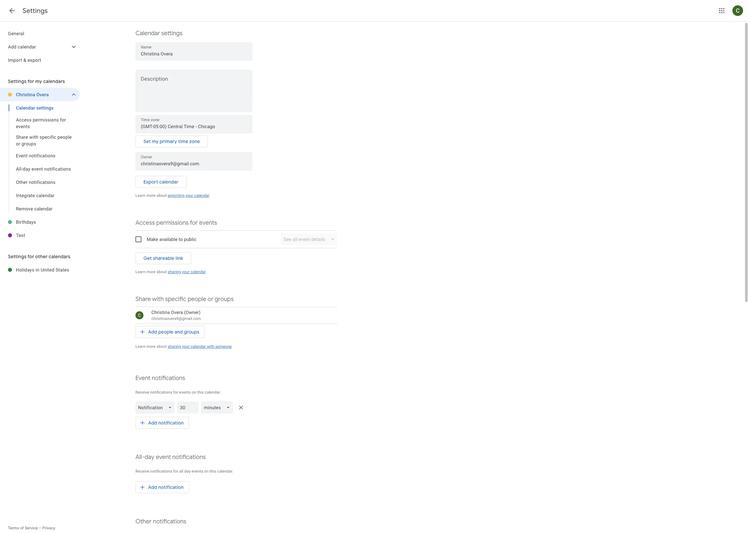 Task type: vqa. For each thing, say whether or not it's contained in the screenshot.
9 "ELEMENT"
no



Task type: describe. For each thing, give the bounding box(es) containing it.
1 horizontal spatial all-
[[136, 454, 145, 462]]

1 vertical spatial event
[[156, 454, 171, 462]]

states
[[56, 268, 69, 273]]

calendars for settings for other calendars
[[49, 254, 70, 260]]

add notification for 2nd the add notification button from the bottom of the page
[[148, 420, 184, 426]]

set
[[144, 139, 151, 145]]

christina for christina overa (owner) christinaovera9@gmail.com
[[152, 310, 170, 315]]

event notifications inside group
[[16, 153, 56, 159]]

0 vertical spatial calendar.
[[205, 390, 221, 395]]

or inside settings for my calendars tree
[[16, 141, 20, 147]]

0 horizontal spatial this
[[197, 390, 204, 395]]

get shareable link button
[[136, 251, 191, 267]]

birthdays
[[16, 220, 36, 225]]

1 horizontal spatial calendar
[[136, 30, 160, 37]]

share inside share with specific people or groups
[[16, 135, 28, 140]]

general
[[8, 31, 24, 36]]

specific inside share with specific people or groups
[[40, 135, 56, 140]]

notification for 2nd the add notification button
[[158, 485, 184, 491]]

event inside settings for my calendars tree
[[16, 153, 28, 159]]

1 vertical spatial all-day event notifications
[[136, 454, 206, 462]]

link
[[176, 256, 183, 262]]

make available to public
[[147, 237, 197, 242]]

1 add notification button from the top
[[136, 415, 189, 431]]

sharing your calendar link
[[168, 270, 206, 274]]

integrate
[[16, 193, 35, 198]]

get shareable link
[[144, 256, 183, 262]]

learn more about exporting your calendar
[[136, 193, 210, 198]]

shareable
[[153, 256, 175, 262]]

christina overa tree item
[[0, 88, 80, 101]]

2 horizontal spatial day
[[184, 470, 191, 474]]

available
[[159, 237, 178, 242]]

permissions inside access permissions for events
[[33, 117, 59, 123]]

Minutes in advance for notification number field
[[180, 402, 196, 414]]

learn more about sharing your calendar with someone
[[136, 345, 232, 349]]

time
[[178, 139, 188, 145]]

1 vertical spatial day
[[145, 454, 155, 462]]

remove
[[16, 206, 33, 212]]

group containing calendar settings
[[0, 101, 80, 216]]

learn for learn more about sharing your calendar
[[136, 270, 146, 274]]

calendar settings inside group
[[16, 105, 54, 111]]

30 minutes before element
[[136, 401, 338, 415]]

settings heading
[[23, 7, 48, 15]]

0 horizontal spatial my
[[35, 78, 42, 84]]

import
[[8, 57, 22, 63]]

someone
[[215, 345, 232, 349]]

exporting your calendar link
[[168, 193, 210, 198]]

export
[[144, 179, 158, 185]]

sharing for sharing your calendar with someone
[[168, 345, 181, 349]]

groups inside button
[[184, 329, 200, 335]]

2 horizontal spatial people
[[188, 296, 206, 303]]

receive for event
[[136, 390, 149, 395]]

set my primary time zone
[[144, 139, 200, 145]]

1 vertical spatial with
[[152, 296, 164, 303]]

test tree item
[[0, 229, 80, 242]]

1 horizontal spatial access
[[136, 219, 155, 227]]

1 vertical spatial share with specific people or groups
[[136, 296, 234, 303]]

learn for learn more about exporting your calendar
[[136, 193, 146, 198]]

1 horizontal spatial specific
[[165, 296, 186, 303]]

terms of service link
[[8, 526, 38, 531]]

1 horizontal spatial permissions
[[156, 219, 189, 227]]

calendars for settings for my calendars
[[43, 78, 65, 84]]

birthdays link
[[16, 216, 80, 229]]

1 horizontal spatial share
[[136, 296, 151, 303]]

terms of service – privacy
[[8, 526, 55, 531]]

add calendar
[[8, 44, 36, 50]]

–
[[39, 526, 41, 531]]

other inside group
[[16, 180, 28, 185]]

all- inside group
[[16, 166, 23, 172]]

set my primary time zone button
[[136, 134, 208, 150]]

holidays in united states tree item
[[0, 264, 80, 277]]

learn more about sharing your calendar
[[136, 270, 206, 274]]

sharing for sharing your calendar
[[168, 270, 181, 274]]

settings for settings
[[23, 7, 48, 15]]

add for 2nd the add notification button
[[148, 485, 157, 491]]

1 horizontal spatial calendar settings
[[136, 30, 183, 37]]

1 horizontal spatial event notifications
[[136, 375, 185, 382]]

1 horizontal spatial other notifications
[[136, 518, 187, 526]]

access permissions for events inside group
[[16, 117, 66, 129]]

2 horizontal spatial with
[[207, 345, 214, 349]]

learn for learn more about sharing your calendar with someone
[[136, 345, 146, 349]]

2 add notification button from the top
[[136, 480, 189, 496]]

1 vertical spatial calendar.
[[217, 470, 233, 474]]

about for sharing your calendar
[[157, 270, 167, 274]]

settings for my calendars
[[8, 78, 65, 84]]

0 vertical spatial settings
[[161, 30, 183, 37]]

people inside button
[[158, 329, 174, 335]]

1 vertical spatial this
[[210, 470, 216, 474]]

christina for christina overa
[[16, 92, 35, 97]]

more for learn more about sharing your calendar with someone
[[147, 345, 156, 349]]

christina overa
[[16, 92, 49, 97]]



Task type: locate. For each thing, give the bounding box(es) containing it.
0 horizontal spatial all-day event notifications
[[16, 166, 71, 172]]

settings up the christina overa at the top left of page
[[8, 78, 26, 84]]

settings right go back icon
[[23, 7, 48, 15]]

get
[[144, 256, 152, 262]]

more for learn more about exporting your calendar
[[147, 193, 156, 198]]

0 horizontal spatial overa
[[36, 92, 49, 97]]

tree containing general
[[0, 27, 80, 67]]

all-day event notifications
[[16, 166, 71, 172], [136, 454, 206, 462]]

service
[[25, 526, 38, 531]]

0 horizontal spatial permissions
[[33, 117, 59, 123]]

on right all
[[204, 470, 209, 474]]

event notifications
[[16, 153, 56, 159], [136, 375, 185, 382]]

receive notifications for events on this calendar.
[[136, 390, 221, 395]]

exporting
[[168, 193, 185, 198]]

0 horizontal spatial other
[[16, 180, 28, 185]]

test link
[[16, 229, 80, 242]]

holidays in united states link
[[16, 264, 80, 277]]

1 vertical spatial permissions
[[156, 219, 189, 227]]

of
[[20, 526, 24, 531]]

2 horizontal spatial groups
[[215, 296, 234, 303]]

other
[[16, 180, 28, 185], [136, 518, 152, 526]]

make
[[147, 237, 158, 242]]

overa inside christina overa (owner) christinaovera9@gmail.com
[[171, 310, 183, 315]]

add notification
[[148, 420, 184, 426], [148, 485, 184, 491]]

with inside settings for my calendars tree
[[29, 135, 38, 140]]

0 vertical spatial overa
[[36, 92, 49, 97]]

0 horizontal spatial access permissions for events
[[16, 117, 66, 129]]

all-day event notifications up all
[[136, 454, 206, 462]]

(owner)
[[184, 310, 201, 315]]

0 horizontal spatial share with specific people or groups
[[16, 135, 72, 147]]

0 vertical spatial sharing
[[168, 270, 181, 274]]

0 vertical spatial share with specific people or groups
[[16, 135, 72, 147]]

events
[[16, 124, 30, 129], [199, 219, 217, 227], [179, 390, 191, 395], [192, 470, 203, 474]]

learn down the export
[[136, 193, 146, 198]]

1 vertical spatial people
[[188, 296, 206, 303]]

learn down add people and groups button
[[136, 345, 146, 349]]

more for learn more about sharing your calendar
[[147, 270, 156, 274]]

0 horizontal spatial event
[[32, 166, 43, 172]]

0 vertical spatial specific
[[40, 135, 56, 140]]

3 learn from the top
[[136, 345, 146, 349]]

or
[[16, 141, 20, 147], [208, 296, 214, 303]]

1 vertical spatial your
[[182, 270, 190, 274]]

1 vertical spatial or
[[208, 296, 214, 303]]

0 horizontal spatial day
[[23, 166, 30, 172]]

overa for christina overa
[[36, 92, 49, 97]]

other notifications inside group
[[16, 180, 56, 185]]

2 notification from the top
[[158, 485, 184, 491]]

export
[[28, 57, 41, 63]]

0 horizontal spatial event
[[16, 153, 28, 159]]

0 vertical spatial christina
[[16, 92, 35, 97]]

1 horizontal spatial people
[[158, 329, 174, 335]]

add
[[8, 44, 16, 50], [148, 329, 157, 335], [148, 420, 157, 426], [148, 485, 157, 491]]

day inside group
[[23, 166, 30, 172]]

groups inside settings for my calendars tree
[[22, 141, 36, 147]]

1 horizontal spatial settings
[[161, 30, 183, 37]]

0 vertical spatial calendar
[[136, 30, 160, 37]]

1 vertical spatial notification
[[158, 485, 184, 491]]

all-day event notifications inside group
[[16, 166, 71, 172]]

0 horizontal spatial on
[[192, 390, 196, 395]]

1 horizontal spatial groups
[[184, 329, 200, 335]]

1 vertical spatial event
[[136, 375, 151, 382]]

settings
[[23, 7, 48, 15], [8, 78, 26, 84], [8, 254, 26, 260]]

add notification button down all
[[136, 480, 189, 496]]

settings up holidays
[[8, 254, 26, 260]]

other
[[35, 254, 48, 260]]

people inside share with specific people or groups
[[58, 135, 72, 140]]

your down link
[[182, 270, 190, 274]]

0 vertical spatial settings
[[23, 7, 48, 15]]

add for 2nd the add notification button from the bottom of the page
[[148, 420, 157, 426]]

about
[[157, 193, 167, 198], [157, 270, 167, 274], [157, 345, 167, 349]]

overa for christina overa (owner) christinaovera9@gmail.com
[[171, 310, 183, 315]]

add notification for 2nd the add notification button
[[148, 485, 184, 491]]

2 vertical spatial learn
[[136, 345, 146, 349]]

1 horizontal spatial event
[[136, 375, 151, 382]]

0 horizontal spatial calendar settings
[[16, 105, 54, 111]]

1 vertical spatial overa
[[171, 310, 183, 315]]

learn
[[136, 193, 146, 198], [136, 270, 146, 274], [136, 345, 146, 349]]

more down the export
[[147, 193, 156, 198]]

privacy link
[[42, 526, 55, 531]]

overa
[[36, 92, 49, 97], [171, 310, 183, 315]]

terms
[[8, 526, 19, 531]]

1 vertical spatial calendar
[[16, 105, 35, 111]]

add inside button
[[148, 329, 157, 335]]

day
[[23, 166, 30, 172], [145, 454, 155, 462], [184, 470, 191, 474]]

my right set on the top left of the page
[[152, 139, 159, 145]]

integrate calendar
[[16, 193, 55, 198]]

in
[[36, 268, 39, 273]]

add people and groups button
[[136, 324, 205, 340]]

event
[[16, 153, 28, 159], [136, 375, 151, 382]]

your for exporting your calendar
[[186, 193, 193, 198]]

overa up christinaovera9@gmail.com
[[171, 310, 183, 315]]

about for exporting your calendar
[[157, 193, 167, 198]]

1 horizontal spatial with
[[152, 296, 164, 303]]

specific
[[40, 135, 56, 140], [165, 296, 186, 303]]

1 about from the top
[[157, 193, 167, 198]]

settings for settings for other calendars
[[8, 254, 26, 260]]

settings
[[161, 30, 183, 37], [36, 105, 54, 111]]

0 vertical spatial about
[[157, 193, 167, 198]]

calendars
[[43, 78, 65, 84], [49, 254, 70, 260]]

event up receive notifications for all day events on this calendar.
[[156, 454, 171, 462]]

people
[[58, 135, 72, 140], [188, 296, 206, 303], [158, 329, 174, 335]]

your for sharing your calendar
[[182, 270, 190, 274]]

event inside group
[[32, 166, 43, 172]]

access
[[16, 117, 32, 123], [136, 219, 155, 227]]

on up minutes in advance for notification number field
[[192, 390, 196, 395]]

groups
[[22, 141, 36, 147], [215, 296, 234, 303], [184, 329, 200, 335]]

christina inside tree item
[[16, 92, 35, 97]]

1 horizontal spatial or
[[208, 296, 214, 303]]

primary
[[160, 139, 177, 145]]

1 vertical spatial settings
[[36, 105, 54, 111]]

access permissions for events down christina overa tree item on the left top of the page
[[16, 117, 66, 129]]

notifications
[[29, 153, 56, 159], [44, 166, 71, 172], [29, 180, 56, 185], [152, 375, 185, 382], [150, 390, 172, 395], [172, 454, 206, 462], [150, 470, 172, 474], [153, 518, 187, 526]]

christina inside christina overa (owner) christinaovera9@gmail.com
[[152, 310, 170, 315]]

zone
[[189, 139, 200, 145]]

sharing your calendar with someone link
[[168, 345, 232, 349]]

1 horizontal spatial overa
[[171, 310, 183, 315]]

1 sharing from the top
[[168, 270, 181, 274]]

1 horizontal spatial day
[[145, 454, 155, 462]]

2 more from the top
[[147, 270, 156, 274]]

0 vertical spatial this
[[197, 390, 204, 395]]

christinaovera9@gmail.com
[[152, 317, 201, 321]]

0 vertical spatial event
[[16, 153, 28, 159]]

share
[[16, 135, 28, 140], [136, 296, 151, 303]]

about for sharing your calendar with someone
[[157, 345, 167, 349]]

my
[[35, 78, 42, 84], [152, 139, 159, 145]]

1 vertical spatial on
[[204, 470, 209, 474]]

permissions up the make available to public
[[156, 219, 189, 227]]

permissions down christina overa tree item on the left top of the page
[[33, 117, 59, 123]]

0 vertical spatial notification
[[158, 420, 184, 426]]

overa down settings for my calendars
[[36, 92, 49, 97]]

0 vertical spatial calendars
[[43, 78, 65, 84]]

about down export calendar at the left top of the page
[[157, 193, 167, 198]]

3 more from the top
[[147, 345, 156, 349]]

add notification down all
[[148, 485, 184, 491]]

more down get
[[147, 270, 156, 274]]

settings inside group
[[36, 105, 54, 111]]

notification for 2nd the add notification button from the bottom of the page
[[158, 420, 184, 426]]

united
[[41, 268, 54, 273]]

for inside group
[[60, 117, 66, 123]]

all
[[179, 470, 183, 474]]

privacy
[[42, 526, 55, 531]]

events inside access permissions for events
[[16, 124, 30, 129]]

0 vertical spatial event notifications
[[16, 153, 56, 159]]

receive notifications for all day events on this calendar.
[[136, 470, 233, 474]]

1 add notification from the top
[[148, 420, 184, 426]]

share with specific people or groups inside settings for my calendars tree
[[16, 135, 72, 147]]

3 about from the top
[[157, 345, 167, 349]]

your right exporting
[[186, 193, 193, 198]]

add notification button down minutes in advance for notification number field
[[136, 415, 189, 431]]

0 horizontal spatial calendar
[[16, 105, 35, 111]]

1 vertical spatial my
[[152, 139, 159, 145]]

add people and groups
[[148, 329, 200, 335]]

0 vertical spatial other notifications
[[16, 180, 56, 185]]

access up "make"
[[136, 219, 155, 227]]

about down get shareable link in the left top of the page
[[157, 270, 167, 274]]

0 horizontal spatial people
[[58, 135, 72, 140]]

sharing
[[168, 270, 181, 274], [168, 345, 181, 349]]

access permissions for events up to
[[136, 219, 217, 227]]

to
[[179, 237, 183, 242]]

your down and
[[182, 345, 190, 349]]

0 horizontal spatial settings
[[36, 105, 54, 111]]

event
[[32, 166, 43, 172], [156, 454, 171, 462]]

2 add notification from the top
[[148, 485, 184, 491]]

1 vertical spatial calendar settings
[[16, 105, 54, 111]]

None text field
[[141, 49, 247, 58], [136, 77, 253, 109], [141, 122, 247, 131], [141, 159, 247, 168], [141, 49, 247, 58], [136, 77, 253, 109], [141, 122, 247, 131], [141, 159, 247, 168]]

add inside tree
[[8, 44, 16, 50]]

access inside access permissions for events
[[16, 117, 32, 123]]

2 about from the top
[[157, 270, 167, 274]]

for
[[28, 78, 34, 84], [60, 117, 66, 123], [190, 219, 198, 227], [28, 254, 34, 260], [173, 390, 178, 395], [173, 470, 178, 474]]

notification down minutes in advance for notification number field
[[158, 420, 184, 426]]

sharing down link
[[168, 270, 181, 274]]

calendar inside settings for my calendars tree
[[16, 105, 35, 111]]

2 receive from the top
[[136, 470, 149, 474]]

None field
[[136, 402, 178, 414], [202, 402, 236, 414], [136, 402, 178, 414], [202, 402, 236, 414]]

0 horizontal spatial other notifications
[[16, 180, 56, 185]]

settings for settings for my calendars
[[8, 78, 26, 84]]

your for sharing your calendar with someone
[[182, 345, 190, 349]]

learn down get
[[136, 270, 146, 274]]

0 horizontal spatial with
[[29, 135, 38, 140]]

0 vertical spatial all-day event notifications
[[16, 166, 71, 172]]

this
[[197, 390, 204, 395], [210, 470, 216, 474]]

1 vertical spatial other
[[136, 518, 152, 526]]

more down add people and groups button
[[147, 345, 156, 349]]

1 horizontal spatial share with specific people or groups
[[136, 296, 234, 303]]

notification down all
[[158, 485, 184, 491]]

1 vertical spatial christina
[[152, 310, 170, 315]]

calendar settings
[[136, 30, 183, 37], [16, 105, 54, 111]]

1 horizontal spatial my
[[152, 139, 159, 145]]

1 vertical spatial access permissions for events
[[136, 219, 217, 227]]

import & export
[[8, 57, 41, 63]]

2 vertical spatial about
[[157, 345, 167, 349]]

public
[[184, 237, 197, 242]]

0 vertical spatial on
[[192, 390, 196, 395]]

0 vertical spatial learn
[[136, 193, 146, 198]]

test
[[16, 233, 25, 238]]

my inside 'button'
[[152, 139, 159, 145]]

2 learn from the top
[[136, 270, 146, 274]]

2 vertical spatial your
[[182, 345, 190, 349]]

settings for other calendars
[[8, 254, 70, 260]]

share with specific people or groups
[[16, 135, 72, 147], [136, 296, 234, 303]]

event up integrate calendar
[[32, 166, 43, 172]]

on
[[192, 390, 196, 395], [204, 470, 209, 474]]

holidays in united states
[[16, 268, 69, 273]]

other notifications
[[16, 180, 56, 185], [136, 518, 187, 526]]

add for add people and groups button
[[148, 329, 157, 335]]

1 vertical spatial groups
[[215, 296, 234, 303]]

1 vertical spatial about
[[157, 270, 167, 274]]

sharing down add people and groups
[[168, 345, 181, 349]]

0 horizontal spatial christina
[[16, 92, 35, 97]]

calendar.
[[205, 390, 221, 395], [217, 470, 233, 474]]

1 horizontal spatial christina
[[152, 310, 170, 315]]

0 horizontal spatial share
[[16, 135, 28, 140]]

christina up christinaovera9@gmail.com
[[152, 310, 170, 315]]

add notification button
[[136, 415, 189, 431], [136, 480, 189, 496]]

access down the christina overa at the top left of page
[[16, 117, 32, 123]]

birthdays tree item
[[0, 216, 80, 229]]

0 vertical spatial permissions
[[33, 117, 59, 123]]

with
[[29, 135, 38, 140], [152, 296, 164, 303], [207, 345, 214, 349]]

1 learn from the top
[[136, 193, 146, 198]]

permissions
[[33, 117, 59, 123], [156, 219, 189, 227]]

overa inside tree item
[[36, 92, 49, 97]]

0 vertical spatial people
[[58, 135, 72, 140]]

&
[[23, 57, 26, 63]]

2 sharing from the top
[[168, 345, 181, 349]]

group
[[0, 101, 80, 216]]

receive for all-
[[136, 470, 149, 474]]

1 vertical spatial other notifications
[[136, 518, 187, 526]]

christina overa (owner) christinaovera9@gmail.com
[[152, 310, 201, 321]]

my up christina overa tree item on the left top of the page
[[35, 78, 42, 84]]

2 vertical spatial people
[[158, 329, 174, 335]]

2 vertical spatial groups
[[184, 329, 200, 335]]

0 horizontal spatial all-
[[16, 166, 23, 172]]

export calendar
[[144, 179, 179, 185]]

about down add people and groups button
[[157, 345, 167, 349]]

1 horizontal spatial access permissions for events
[[136, 219, 217, 227]]

calendars up states
[[49, 254, 70, 260]]

calendar
[[136, 30, 160, 37], [16, 105, 35, 111]]

0 vertical spatial with
[[29, 135, 38, 140]]

1 vertical spatial all-
[[136, 454, 145, 462]]

christina
[[16, 92, 35, 97], [152, 310, 170, 315]]

0 horizontal spatial event notifications
[[16, 153, 56, 159]]

calendars up christina overa tree item on the left top of the page
[[43, 78, 65, 84]]

1 vertical spatial learn
[[136, 270, 146, 274]]

1 more from the top
[[147, 193, 156, 198]]

1 horizontal spatial event
[[156, 454, 171, 462]]

settings for my calendars tree
[[0, 88, 80, 242]]

go back image
[[8, 7, 16, 15]]

remove calendar
[[16, 206, 53, 212]]

0 vertical spatial share
[[16, 135, 28, 140]]

add notification down minutes in advance for notification number field
[[148, 420, 184, 426]]

0 vertical spatial day
[[23, 166, 30, 172]]

christina down settings for my calendars
[[16, 92, 35, 97]]

1 vertical spatial add notification button
[[136, 480, 189, 496]]

all-day event notifications up integrate calendar
[[16, 166, 71, 172]]

holidays
[[16, 268, 34, 273]]

and
[[175, 329, 183, 335]]

0 vertical spatial add notification button
[[136, 415, 189, 431]]

tree
[[0, 27, 80, 67]]

1 horizontal spatial all-day event notifications
[[136, 454, 206, 462]]

0 horizontal spatial access
[[16, 117, 32, 123]]

0 vertical spatial groups
[[22, 141, 36, 147]]

1 horizontal spatial on
[[204, 470, 209, 474]]

1 horizontal spatial other
[[136, 518, 152, 526]]

1 vertical spatial sharing
[[168, 345, 181, 349]]

1 notification from the top
[[158, 420, 184, 426]]

1 receive from the top
[[136, 390, 149, 395]]

more
[[147, 193, 156, 198], [147, 270, 156, 274], [147, 345, 156, 349]]

your
[[186, 193, 193, 198], [182, 270, 190, 274], [182, 345, 190, 349]]



